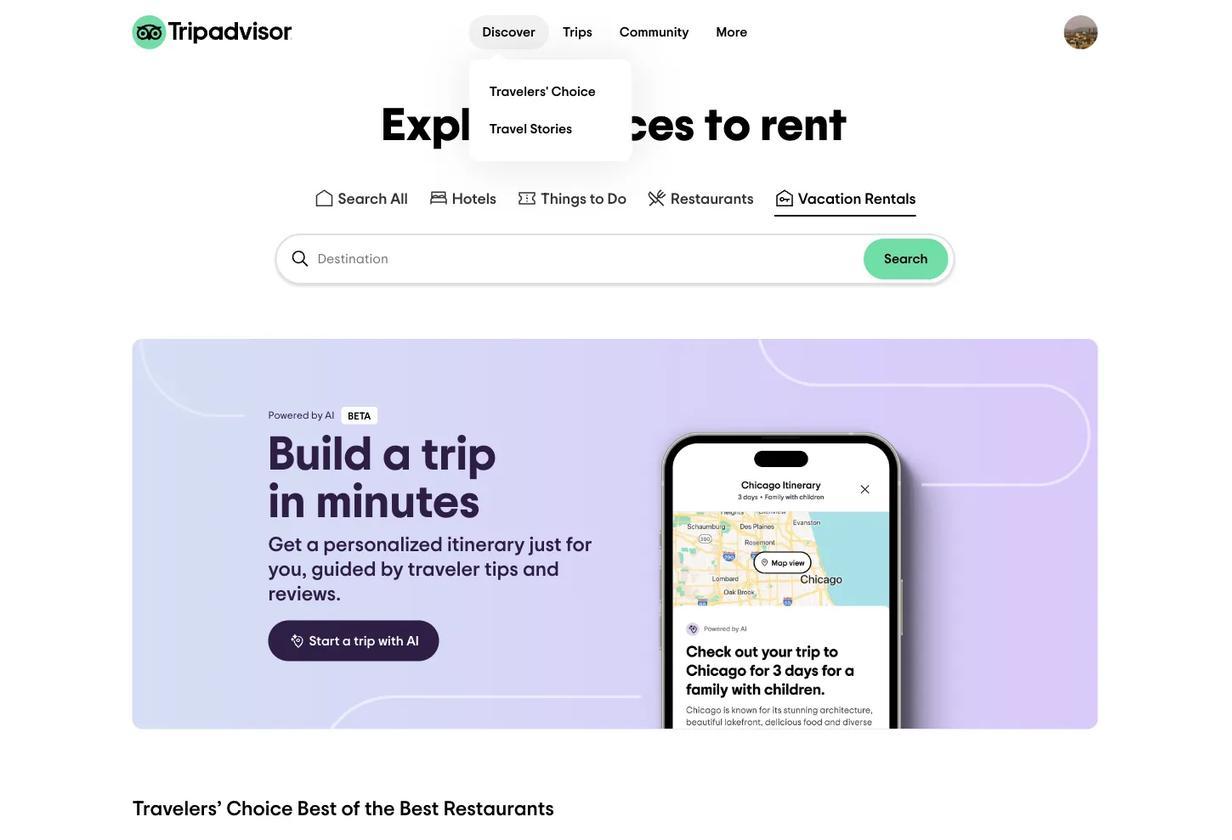 Task type: describe. For each thing, give the bounding box(es) containing it.
reviews.
[[268, 585, 341, 605]]

2 best from the left
[[400, 800, 439, 821]]

0 vertical spatial by
[[311, 411, 323, 421]]

traveler
[[408, 560, 480, 581]]

vacation rentals button
[[771, 184, 920, 217]]

restaurants button
[[644, 184, 757, 217]]

hotels
[[452, 191, 497, 207]]

travelers'
[[132, 800, 222, 821]]

search all
[[338, 191, 408, 207]]

in
[[268, 479, 306, 527]]

0 horizontal spatial ai
[[325, 411, 334, 421]]

things
[[541, 191, 587, 207]]

by inside get a personalized itinerary just for you, guided by traveler tips and reviews.
[[381, 560, 404, 581]]

0 horizontal spatial restaurants
[[444, 800, 554, 821]]

beta
[[348, 412, 371, 422]]

build a trip in minutes
[[268, 432, 496, 527]]

tripadvisor image
[[132, 15, 292, 49]]

vacation
[[798, 191, 862, 207]]

do
[[608, 191, 627, 207]]

search image
[[290, 249, 311, 270]]

and
[[523, 560, 559, 581]]

rentals
[[865, 191, 916, 207]]

trips
[[563, 26, 592, 39]]

vacation rentals link
[[774, 188, 916, 208]]

community button
[[606, 15, 703, 49]]

start
[[309, 635, 340, 648]]

more button
[[703, 15, 761, 49]]

stories
[[530, 122, 572, 136]]

search search field containing search
[[277, 236, 954, 283]]

trips button
[[549, 15, 606, 49]]

build
[[268, 432, 373, 479]]

choice for travelers'
[[226, 800, 293, 821]]

minutes
[[316, 479, 480, 527]]

a for get
[[306, 536, 319, 556]]

explore places to rent
[[382, 103, 848, 149]]

menu containing travelers' choice
[[469, 60, 632, 162]]

restaurants inside restaurants link
[[671, 191, 754, 207]]

explore
[[382, 103, 543, 149]]

discover
[[483, 26, 536, 39]]

hotels link
[[428, 188, 497, 208]]

things to do button
[[514, 184, 630, 217]]



Task type: vqa. For each thing, say whether or not it's contained in the screenshot.
Hotel
no



Task type: locate. For each thing, give the bounding box(es) containing it.
travelers' choice
[[489, 85, 596, 99]]

0 horizontal spatial search
[[338, 191, 387, 207]]

vacation rentals
[[798, 191, 916, 207]]

get
[[268, 536, 302, 556]]

choice right the travelers'
[[226, 800, 293, 821]]

a
[[383, 432, 411, 479], [306, 536, 319, 556], [343, 635, 351, 648]]

1 horizontal spatial search
[[884, 253, 928, 266]]

start a trip with ai
[[309, 635, 419, 648]]

trip
[[421, 432, 496, 479], [354, 635, 375, 648]]

itinerary
[[447, 536, 525, 556]]

to inside button
[[590, 191, 604, 207]]

1 vertical spatial ai
[[407, 635, 419, 648]]

all
[[390, 191, 408, 207]]

1 horizontal spatial trip
[[421, 432, 496, 479]]

a inside get a personalized itinerary just for you, guided by traveler tips and reviews.
[[306, 536, 319, 556]]

2 horizontal spatial a
[[383, 432, 411, 479]]

search left 'all'
[[338, 191, 387, 207]]

search search field down do
[[277, 236, 954, 283]]

search
[[338, 191, 387, 207], [884, 253, 928, 266]]

travel
[[489, 122, 527, 136]]

choice up stories
[[551, 85, 596, 99]]

0 vertical spatial restaurants
[[671, 191, 754, 207]]

search all button
[[311, 184, 411, 217]]

ai right with
[[407, 635, 419, 648]]

1 vertical spatial to
[[590, 191, 604, 207]]

1 horizontal spatial ai
[[407, 635, 419, 648]]

0 horizontal spatial a
[[306, 536, 319, 556]]

ai
[[325, 411, 334, 421], [407, 635, 419, 648]]

a inside button
[[343, 635, 351, 648]]

0 vertical spatial trip
[[421, 432, 496, 479]]

0 vertical spatial search
[[338, 191, 387, 207]]

profile picture image
[[1064, 15, 1098, 49]]

1 horizontal spatial a
[[343, 635, 351, 648]]

search down rentals
[[884, 253, 928, 266]]

by
[[311, 411, 323, 421], [381, 560, 404, 581]]

discover button
[[469, 15, 549, 49]]

trip inside button
[[354, 635, 375, 648]]

0 horizontal spatial trip
[[354, 635, 375, 648]]

more
[[716, 26, 748, 39]]

travel stories
[[489, 122, 572, 136]]

tab list
[[0, 181, 1230, 220]]

community
[[620, 26, 689, 39]]

by right powered on the left of the page
[[311, 411, 323, 421]]

1 vertical spatial choice
[[226, 800, 293, 821]]

a for build
[[383, 432, 411, 479]]

hotels button
[[425, 184, 500, 217]]

travelers' choice best of the best restaurants
[[132, 800, 554, 821]]

travelers' choice link
[[483, 73, 619, 111]]

tab list containing search all
[[0, 181, 1230, 220]]

things to do link
[[517, 188, 627, 208]]

1 vertical spatial trip
[[354, 635, 375, 648]]

the
[[365, 800, 395, 821]]

0 vertical spatial to
[[705, 103, 751, 149]]

1 best from the left
[[297, 800, 337, 821]]

search for search
[[884, 253, 928, 266]]

a right build
[[383, 432, 411, 479]]

search search field down things to do
[[318, 252, 864, 267]]

0 vertical spatial ai
[[325, 411, 334, 421]]

a inside build a trip in minutes
[[383, 432, 411, 479]]

to left rent
[[705, 103, 751, 149]]

trip for minutes
[[421, 432, 496, 479]]

for
[[566, 536, 592, 556]]

of
[[341, 800, 360, 821]]

tips
[[485, 560, 518, 581]]

0 horizontal spatial to
[[590, 191, 604, 207]]

with
[[378, 635, 404, 648]]

0 horizontal spatial by
[[311, 411, 323, 421]]

you,
[[268, 560, 307, 581]]

best left the of
[[297, 800, 337, 821]]

1 vertical spatial by
[[381, 560, 404, 581]]

ai left beta
[[325, 411, 334, 421]]

1 horizontal spatial best
[[400, 800, 439, 821]]

get a personalized itinerary just for you, guided by traveler tips and reviews.
[[268, 536, 592, 605]]

1 vertical spatial a
[[306, 536, 319, 556]]

trip for ai
[[354, 635, 375, 648]]

restaurants link
[[647, 188, 754, 208]]

a right get
[[306, 536, 319, 556]]

2 vertical spatial a
[[343, 635, 351, 648]]

rent
[[761, 103, 848, 149]]

guided
[[311, 560, 376, 581]]

trip inside build a trip in minutes
[[421, 432, 496, 479]]

Search search field
[[277, 236, 954, 283], [318, 252, 864, 267]]

start a trip with ai button
[[268, 621, 439, 662]]

1 vertical spatial search
[[884, 253, 928, 266]]

personalized
[[323, 536, 443, 556]]

choice for travelers'
[[551, 85, 596, 99]]

1 vertical spatial restaurants
[[444, 800, 554, 821]]

ai inside button
[[407, 635, 419, 648]]

restaurants
[[671, 191, 754, 207], [444, 800, 554, 821]]

just
[[529, 536, 562, 556]]

to left do
[[590, 191, 604, 207]]

1 horizontal spatial to
[[705, 103, 751, 149]]

0 vertical spatial a
[[383, 432, 411, 479]]

to
[[705, 103, 751, 149], [590, 191, 604, 207]]

search button
[[864, 239, 948, 280]]

1 horizontal spatial restaurants
[[671, 191, 754, 207]]

1 horizontal spatial by
[[381, 560, 404, 581]]

1 horizontal spatial choice
[[551, 85, 596, 99]]

0 horizontal spatial choice
[[226, 800, 293, 821]]

menu
[[469, 60, 632, 162]]

a right start
[[343, 635, 351, 648]]

travel stories link
[[483, 111, 619, 148]]

0 horizontal spatial best
[[297, 800, 337, 821]]

powered
[[268, 411, 309, 421]]

choice
[[551, 85, 596, 99], [226, 800, 293, 821]]

travelers'
[[489, 85, 549, 99]]

a for start
[[343, 635, 351, 648]]

best
[[297, 800, 337, 821], [400, 800, 439, 821]]

places
[[553, 103, 695, 149]]

by down personalized
[[381, 560, 404, 581]]

things to do
[[541, 191, 627, 207]]

powered by ai
[[268, 411, 334, 421]]

search for search all
[[338, 191, 387, 207]]

best right the the
[[400, 800, 439, 821]]

0 vertical spatial choice
[[551, 85, 596, 99]]



